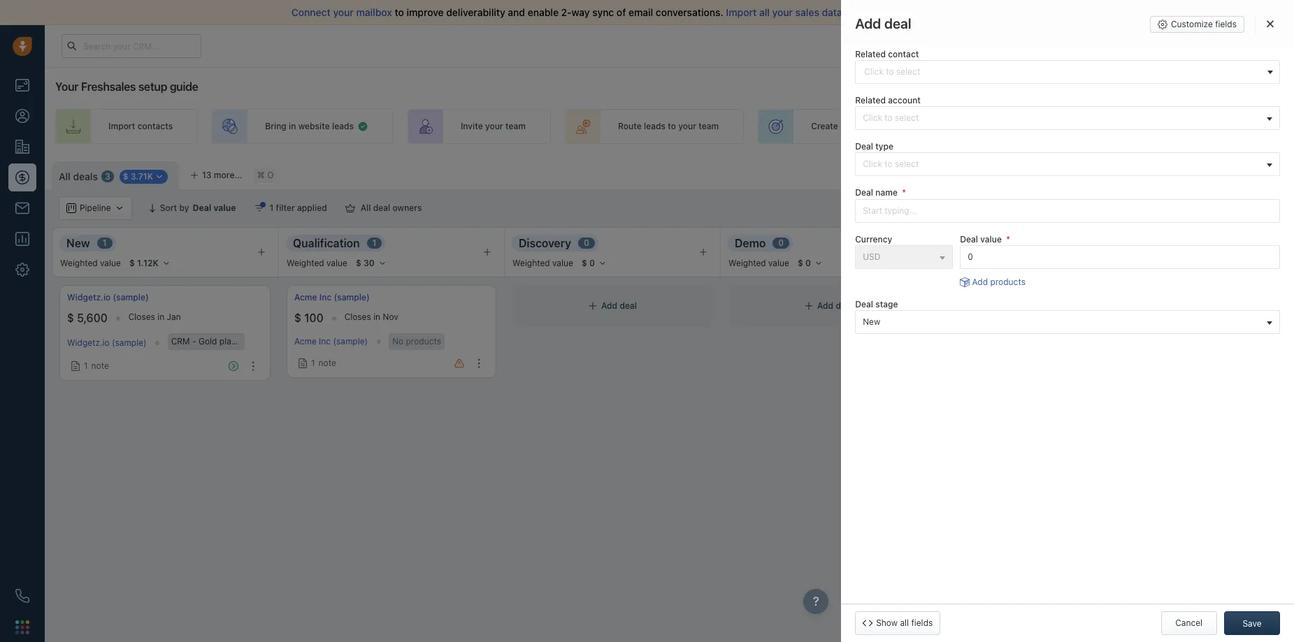 Task type: locate. For each thing, give the bounding box(es) containing it.
0 vertical spatial click to select button
[[855, 106, 1280, 130]]

click for related
[[863, 113, 882, 123]]

Click to select search field
[[855, 60, 1280, 84]]

your for your trial ends in 21 days
[[912, 41, 929, 50]]

in left nov
[[373, 312, 380, 322]]

0 right discovery
[[584, 238, 589, 249]]

all inside button
[[361, 203, 371, 213]]

connect your mailbox link
[[291, 6, 395, 18]]

all left "data"
[[759, 6, 770, 18]]

1 horizontal spatial team
[[699, 121, 719, 132]]

2 click from the top
[[863, 159, 882, 169]]

up
[[1011, 121, 1021, 132]]

1 click to select button from the top
[[855, 106, 1280, 130]]

name
[[876, 188, 898, 198]]

import all your sales data link
[[726, 6, 845, 18]]

Enter value number field
[[960, 245, 1280, 269]]

1 acme inc (sample) link from the top
[[294, 292, 370, 304]]

1 horizontal spatial 0
[[778, 238, 784, 249]]

0 vertical spatial inc
[[319, 292, 332, 303]]

closes
[[128, 312, 155, 322], [344, 312, 371, 322]]

create
[[811, 121, 838, 132]]

phone element
[[8, 582, 36, 610]]

click down 'deal type' at the right of page
[[863, 159, 882, 169]]

click down related account at the right top of the page
[[863, 113, 882, 123]]

add inside button
[[1245, 168, 1261, 178]]

0 vertical spatial all
[[759, 6, 770, 18]]

* right value
[[1006, 234, 1010, 244]]

1 vertical spatial click
[[863, 159, 882, 169]]

inc up 100
[[319, 292, 332, 303]]

click to select button down pipeline
[[855, 153, 1280, 176]]

pipeline
[[1067, 121, 1099, 132]]

0 horizontal spatial import
[[108, 121, 135, 132]]

products inside add deal dialog
[[990, 277, 1026, 287]]

0 vertical spatial all
[[59, 170, 70, 182]]

in right "bring"
[[289, 121, 296, 132]]

1 vertical spatial new
[[863, 317, 880, 327]]

add deal inside button
[[1245, 168, 1280, 178]]

container_wx8msf4aqz5i3rn1 image down the $ 100
[[298, 359, 308, 368]]

2-
[[561, 6, 572, 18]]

0 vertical spatial products
[[990, 277, 1026, 287]]

note for $ 5,600
[[91, 361, 109, 371]]

deals down add deal link
[[1166, 168, 1188, 178]]

1 select from the top
[[895, 113, 919, 123]]

freshworks switcher image
[[15, 621, 29, 635]]

new button
[[855, 310, 1280, 334]]

related down add
[[855, 49, 886, 59]]

trial
[[931, 41, 945, 50]]

acme inc (sample)
[[294, 292, 370, 303], [294, 337, 368, 347]]

click to select button down the click to select search field
[[855, 106, 1280, 130]]

add deal link
[[1138, 109, 1252, 144]]

1 horizontal spatial fields
[[1215, 19, 1237, 29]]

click to select down related account at the right top of the page
[[863, 113, 919, 123]]

2 widgetz.io (sample) from the top
[[67, 338, 147, 349]]

ends
[[947, 41, 965, 50]]

1 widgetz.io (sample) link from the top
[[67, 292, 149, 304]]

your for your freshsales setup guide
[[55, 80, 78, 93]]

$
[[67, 312, 74, 325], [294, 312, 301, 325]]

deal left type
[[855, 141, 873, 152]]

widgetz.io (sample)
[[67, 292, 149, 303], [67, 338, 147, 349]]

1 0 from the left
[[584, 238, 589, 249]]

1 horizontal spatial 1 note
[[311, 358, 336, 368]]

email
[[629, 6, 653, 18]]

1 vertical spatial widgetz.io (sample) link
[[67, 338, 147, 349]]

widgetz.io (sample) link down 5,600
[[67, 338, 147, 349]]

⌘ o
[[257, 170, 274, 181]]

1 horizontal spatial import
[[726, 6, 757, 18]]

deal left stage
[[855, 299, 873, 310]]

all left owners
[[361, 203, 371, 213]]

1 horizontal spatial note
[[319, 358, 336, 368]]

container_wx8msf4aqz5i3rn1 image inside bring in website leads link
[[357, 121, 368, 132]]

usd
[[863, 251, 881, 262]]

1
[[270, 203, 274, 213], [103, 238, 107, 249], [372, 238, 376, 249], [1025, 238, 1029, 249], [311, 358, 315, 368], [84, 361, 88, 371]]

products for add products
[[990, 277, 1026, 287]]

1 horizontal spatial deals
[[1166, 168, 1188, 178]]

0 for demo
[[778, 238, 784, 249]]

import contacts link
[[55, 109, 198, 144]]

your left "data"
[[772, 6, 793, 18]]

(sample) up closes in jan
[[113, 292, 149, 303]]

1 $ from the left
[[67, 312, 74, 325]]

new down all deals 'link'
[[66, 237, 90, 249]]

0 horizontal spatial your
[[55, 80, 78, 93]]

5,600
[[77, 312, 107, 325]]

import right the settings
[[1137, 168, 1164, 178]]

widgetz.io (sample) up 5,600
[[67, 292, 149, 303]]

acme inc (sample) down 100
[[294, 337, 368, 347]]

import
[[726, 6, 757, 18], [108, 121, 135, 132], [1137, 168, 1164, 178]]

1 vertical spatial widgetz.io
[[67, 338, 109, 349]]

note for $ 100
[[319, 358, 336, 368]]

sales left pipeline
[[1044, 121, 1065, 132]]

your inside route leads to your team link
[[678, 121, 696, 132]]

2 acme inc (sample) link from the top
[[294, 337, 368, 347]]

1 vertical spatial acme
[[294, 337, 317, 347]]

deals
[[1166, 168, 1188, 178], [73, 170, 98, 182]]

close image
[[1267, 20, 1274, 28]]

in left the jan
[[157, 312, 164, 322]]

1 team from the left
[[505, 121, 526, 132]]

2 select from the top
[[895, 159, 919, 169]]

1 vertical spatial products
[[406, 336, 441, 347]]

closes in jan
[[128, 312, 181, 322]]

2 $ from the left
[[294, 312, 301, 325]]

send email image
[[1156, 40, 1166, 52]]

2 widgetz.io from the top
[[67, 338, 109, 349]]

0 horizontal spatial team
[[505, 121, 526, 132]]

add deal
[[855, 15, 912, 31]]

0 horizontal spatial *
[[902, 188, 906, 198]]

0 for won
[[1214, 238, 1220, 249]]

your inside set up your sales pipeline link
[[1024, 121, 1042, 132]]

deal
[[1210, 121, 1227, 132], [1263, 168, 1280, 178], [373, 203, 390, 213], [620, 301, 637, 311], [836, 301, 853, 311], [1279, 301, 1294, 311]]

1 vertical spatial import
[[108, 121, 135, 132]]

1 horizontal spatial all
[[361, 203, 371, 213]]

1 down 100
[[311, 358, 315, 368]]

deal left value
[[960, 234, 978, 244]]

1 horizontal spatial products
[[990, 277, 1026, 287]]

related up sequence at the right top
[[855, 95, 886, 106]]

1 leads from the left
[[332, 121, 354, 132]]

container_wx8msf4aqz5i3rn1 image
[[357, 121, 368, 132], [1057, 169, 1067, 178], [588, 301, 598, 311], [804, 301, 814, 311], [1247, 301, 1257, 311]]

widgetz.io up $ 5,600
[[67, 292, 111, 303]]

invite your team
[[461, 121, 526, 132]]

container_wx8msf4aqz5i3rn1 image
[[254, 203, 264, 213], [345, 203, 355, 213], [298, 359, 308, 368], [71, 362, 80, 371]]

import right "conversations."
[[726, 6, 757, 18]]

all deal owners
[[361, 203, 422, 213]]

team
[[505, 121, 526, 132], [699, 121, 719, 132]]

acme inc (sample) link down 100
[[294, 337, 368, 347]]

1 horizontal spatial your
[[912, 41, 929, 50]]

1 vertical spatial widgetz.io (sample)
[[67, 338, 147, 349]]

1 horizontal spatial new
[[863, 317, 880, 327]]

acme up the $ 100
[[294, 292, 317, 303]]

0 vertical spatial import
[[726, 6, 757, 18]]

note down 5,600
[[91, 361, 109, 371]]

0 vertical spatial widgetz.io (sample)
[[67, 292, 149, 303]]

account
[[888, 95, 921, 106]]

0 horizontal spatial note
[[91, 361, 109, 371]]

1 closes from the left
[[128, 312, 155, 322]]

1 click to select from the top
[[863, 113, 919, 123]]

0 vertical spatial click
[[863, 113, 882, 123]]

new inside new button
[[863, 317, 880, 327]]

settings
[[1071, 168, 1104, 178]]

your right invite at the left of the page
[[485, 121, 503, 132]]

1 horizontal spatial leads
[[644, 121, 666, 132]]

0
[[584, 238, 589, 249], [778, 238, 784, 249], [1214, 238, 1220, 249]]

container_wx8msf4aqz5i3rn1 image left the filter
[[254, 203, 264, 213]]

your right route
[[678, 121, 696, 132]]

leads right website
[[332, 121, 354, 132]]

container_wx8msf4aqz5i3rn1 image inside all deal owners button
[[345, 203, 355, 213]]

2 vertical spatial import
[[1137, 168, 1164, 178]]

1 vertical spatial related
[[855, 95, 886, 106]]

all inside button
[[900, 618, 909, 629]]

deliverability
[[446, 6, 505, 18]]

0 horizontal spatial 0
[[584, 238, 589, 249]]

route
[[618, 121, 642, 132]]

0 horizontal spatial leads
[[332, 121, 354, 132]]

click to select button
[[855, 106, 1280, 130], [855, 153, 1280, 176]]

currency
[[855, 234, 892, 244]]

3 0 from the left
[[1214, 238, 1220, 249]]

0 vertical spatial widgetz.io
[[67, 292, 111, 303]]

widgetz.io (sample) link
[[67, 292, 149, 304], [67, 338, 147, 349]]

1 note
[[311, 358, 336, 368], [84, 361, 109, 371]]

widgetz.io (sample) down 5,600
[[67, 338, 147, 349]]

widgetz.io
[[67, 292, 111, 303], [67, 338, 109, 349]]

1 inc from the top
[[319, 292, 332, 303]]

0 horizontal spatial closes
[[128, 312, 155, 322]]

0 for discovery
[[584, 238, 589, 249]]

0 horizontal spatial $
[[67, 312, 74, 325]]

to
[[395, 6, 404, 18], [929, 6, 938, 18], [885, 113, 893, 123], [668, 121, 676, 132], [885, 159, 893, 169]]

contact
[[888, 49, 919, 59]]

2 horizontal spatial 0
[[1214, 238, 1220, 249]]

0 right demo
[[778, 238, 784, 249]]

$ for $ 5,600
[[67, 312, 74, 325]]

1 horizontal spatial $
[[294, 312, 301, 325]]

1 horizontal spatial closes
[[344, 312, 371, 322]]

bring in website leads
[[265, 121, 354, 132]]

2 click to select from the top
[[863, 159, 919, 169]]

your inside invite your team link
[[485, 121, 503, 132]]

in for closes in jan
[[157, 312, 164, 322]]

1 note for $ 100
[[311, 358, 336, 368]]

0 vertical spatial acme inc (sample)
[[294, 292, 370, 303]]

2 related from the top
[[855, 95, 886, 106]]

0 vertical spatial fields
[[1215, 19, 1237, 29]]

your right the up
[[1024, 121, 1042, 132]]

click to select down type
[[863, 159, 919, 169]]

new down deal stage
[[863, 317, 880, 327]]

closes left the jan
[[128, 312, 155, 322]]

1 vertical spatial fields
[[911, 618, 933, 629]]

way
[[572, 6, 590, 18]]

1 vertical spatial select
[[895, 159, 919, 169]]

acme
[[294, 292, 317, 303], [294, 337, 317, 347]]

discovery
[[519, 237, 571, 249]]

1 vertical spatial all
[[361, 203, 371, 213]]

click
[[863, 113, 882, 123], [863, 159, 882, 169]]

deal
[[855, 141, 873, 152], [855, 188, 873, 198], [960, 234, 978, 244], [855, 299, 873, 310]]

0 vertical spatial click to select
[[863, 113, 919, 123]]

your left freshsales
[[55, 80, 78, 93]]

sales right create
[[840, 121, 861, 132]]

related contact
[[855, 49, 919, 59]]

* right name
[[902, 188, 906, 198]]

all
[[759, 6, 770, 18], [900, 618, 909, 629]]

1 vertical spatial inc
[[319, 337, 331, 347]]

0 horizontal spatial 1 note
[[84, 361, 109, 371]]

select up name
[[895, 159, 919, 169]]

to right route
[[668, 121, 676, 132]]

your left trial
[[912, 41, 929, 50]]

1 horizontal spatial *
[[1006, 234, 1010, 244]]

deals for import
[[1166, 168, 1188, 178]]

your left mailbox
[[333, 6, 354, 18]]

3
[[105, 171, 110, 182]]

1 vertical spatial *
[[1006, 234, 1010, 244]]

container_wx8msf4aqz5i3rn1 image right applied
[[345, 203, 355, 213]]

deal left name
[[855, 188, 873, 198]]

all
[[59, 170, 70, 182], [361, 203, 371, 213]]

0 right won
[[1214, 238, 1220, 249]]

0 horizontal spatial fields
[[911, 618, 933, 629]]

sync
[[592, 6, 614, 18]]

⌘
[[257, 170, 265, 181]]

2 click to select button from the top
[[855, 153, 1280, 176]]

$ left 5,600
[[67, 312, 74, 325]]

all right show
[[900, 618, 909, 629]]

0 vertical spatial *
[[902, 188, 906, 198]]

widgetz.io down $ 5,600
[[67, 338, 109, 349]]

1 vertical spatial acme inc (sample) link
[[294, 337, 368, 347]]

1 left the filter
[[270, 203, 274, 213]]

0 vertical spatial select
[[895, 113, 919, 123]]

acme inc (sample) link up 100
[[294, 292, 370, 304]]

select down account
[[895, 113, 919, 123]]

$ left 100
[[294, 312, 301, 325]]

products right no
[[406, 336, 441, 347]]

deal for deal type
[[855, 141, 873, 152]]

1 note down 100
[[311, 358, 336, 368]]

widgetz.io (sample) link up 5,600
[[67, 292, 149, 304]]

0 horizontal spatial all
[[59, 170, 70, 182]]

deals left 3
[[73, 170, 98, 182]]

select
[[895, 113, 919, 123], [895, 159, 919, 169]]

create sales sequence
[[811, 121, 903, 132]]

1 acme inc (sample) from the top
[[294, 292, 370, 303]]

add inside dialog
[[972, 277, 988, 287]]

products for no products
[[406, 336, 441, 347]]

click to select for account
[[863, 113, 919, 123]]

1 vertical spatial your
[[55, 80, 78, 93]]

import for import contacts
[[108, 121, 135, 132]]

fields right show
[[911, 618, 933, 629]]

fields
[[1215, 19, 1237, 29], [911, 618, 933, 629]]

all for deals
[[59, 170, 70, 182]]

acme down the $ 100
[[294, 337, 317, 347]]

leads right route
[[644, 121, 666, 132]]

$ 5,600
[[67, 312, 107, 325]]

qualification
[[293, 237, 360, 249]]

0 horizontal spatial products
[[406, 336, 441, 347]]

0 horizontal spatial deals
[[73, 170, 98, 182]]

(sample) down closes in nov
[[333, 337, 368, 347]]

2 horizontal spatial import
[[1137, 168, 1164, 178]]

2 leads from the left
[[644, 121, 666, 132]]

deal for deal stage
[[855, 299, 873, 310]]

1 related from the top
[[855, 49, 886, 59]]

1 vertical spatial click to select button
[[855, 153, 1280, 176]]

add deal button
[[1226, 162, 1287, 185]]

fields right customize
[[1215, 19, 1237, 29]]

(sample) up closes in nov
[[334, 292, 370, 303]]

1 vertical spatial acme inc (sample)
[[294, 337, 368, 347]]

1 click from the top
[[863, 113, 882, 123]]

2 0 from the left
[[778, 238, 784, 249]]

1 note down 5,600
[[84, 361, 109, 371]]

0 vertical spatial your
[[912, 41, 929, 50]]

bring in website leads link
[[212, 109, 394, 144]]

1 horizontal spatial all
[[900, 618, 909, 629]]

2 closes from the left
[[344, 312, 371, 322]]

all left 3
[[59, 170, 70, 182]]

plan
[[219, 336, 236, 347]]

0 vertical spatial acme inc (sample) link
[[294, 292, 370, 304]]

1 filter applied
[[270, 203, 327, 213]]

click to select button for deal type
[[855, 153, 1280, 176]]

2 inc from the top
[[319, 337, 331, 347]]

cancel
[[1175, 618, 1203, 629]]

products down value
[[990, 277, 1026, 287]]

inc down 100
[[319, 337, 331, 347]]

import inside button
[[1137, 168, 1164, 178]]

Search field
[[1219, 196, 1289, 220]]

1 vertical spatial click to select
[[863, 159, 919, 169]]

0 vertical spatial widgetz.io (sample) link
[[67, 292, 149, 304]]

closes left nov
[[344, 312, 371, 322]]

value
[[980, 234, 1002, 244]]

click to select
[[863, 113, 919, 123], [863, 159, 919, 169]]

0 vertical spatial related
[[855, 49, 886, 59]]

closes for $ 5,600
[[128, 312, 155, 322]]

Start typing... text field
[[855, 199, 1280, 223]]

acme inc (sample) up 100
[[294, 292, 370, 303]]

all for deal
[[361, 203, 371, 213]]

note down 100
[[319, 358, 336, 368]]

sales left "data"
[[795, 6, 819, 18]]

in for bring in website leads
[[289, 121, 296, 132]]

0 vertical spatial new
[[66, 237, 90, 249]]

click to select for type
[[863, 159, 919, 169]]

set
[[995, 121, 1009, 132]]

import left contacts
[[108, 121, 135, 132]]

conversations.
[[656, 6, 723, 18]]

deals inside button
[[1166, 168, 1188, 178]]

in inside bring in website leads link
[[289, 121, 296, 132]]

2 acme from the top
[[294, 337, 317, 347]]

in
[[967, 41, 974, 50], [289, 121, 296, 132], [157, 312, 164, 322], [373, 312, 380, 322]]

0 vertical spatial acme
[[294, 292, 317, 303]]

1 vertical spatial all
[[900, 618, 909, 629]]



Task type: vqa. For each thing, say whether or not it's contained in the screenshot.


Task type: describe. For each thing, give the bounding box(es) containing it.
2 team from the left
[[699, 121, 719, 132]]

1 filter applied button
[[245, 196, 336, 220]]

Search your CRM... text field
[[62, 34, 201, 58]]

container_wx8msf4aqz5i3rn1 image inside settings popup button
[[1057, 169, 1067, 178]]

crm - gold plan monthly (sample)
[[171, 336, 307, 347]]

deal type
[[855, 141, 894, 152]]

select for related account
[[895, 113, 919, 123]]

stage
[[876, 299, 898, 310]]

(sample) down closes in jan
[[112, 338, 147, 349]]

your trial ends in 21 days
[[912, 41, 1003, 50]]

bring
[[265, 121, 287, 132]]

1 note for $ 5,600
[[84, 361, 109, 371]]

of
[[617, 6, 626, 18]]

save
[[1243, 619, 1262, 629]]

set up your sales pipeline link
[[942, 109, 1124, 144]]

explore
[[1030, 40, 1060, 51]]

all deals 3
[[59, 170, 110, 182]]

enable
[[528, 6, 559, 18]]

so
[[845, 6, 856, 18]]

0 horizontal spatial new
[[66, 237, 90, 249]]

all deal owners button
[[336, 196, 431, 220]]

show all fields
[[876, 618, 933, 629]]

you
[[859, 6, 875, 18]]

1 down 3
[[103, 238, 107, 249]]

demo
[[735, 237, 766, 249]]

import deals group
[[1118, 162, 1219, 185]]

o
[[267, 170, 274, 181]]

container_wx8msf4aqz5i3rn1 image down $ 5,600
[[71, 362, 80, 371]]

won
[[1178, 237, 1202, 249]]

show
[[876, 618, 898, 629]]

1 right value
[[1025, 238, 1029, 249]]

settings button
[[1050, 162, 1111, 185]]

13 more... button
[[183, 166, 250, 185]]

to down related account at the right top of the page
[[885, 113, 893, 123]]

contacts
[[137, 121, 173, 132]]

cancel button
[[1161, 612, 1217, 636]]

data
[[822, 6, 842, 18]]

from
[[965, 6, 987, 18]]

mailbox
[[356, 6, 392, 18]]

owners
[[393, 203, 422, 213]]

2 widgetz.io (sample) link from the top
[[67, 338, 147, 349]]

show all fields button
[[855, 612, 941, 636]]

add deal dialog
[[841, 0, 1294, 643]]

0 horizontal spatial all
[[759, 6, 770, 18]]

$ for $ 100
[[294, 312, 301, 325]]

nov
[[383, 312, 398, 322]]

-
[[192, 336, 196, 347]]

gold
[[199, 336, 217, 347]]

1 widgetz.io (sample) from the top
[[67, 292, 149, 303]]

customize fields
[[1171, 19, 1237, 29]]

1 acme from the top
[[294, 292, 317, 303]]

2 horizontal spatial sales
[[1044, 121, 1065, 132]]

related account
[[855, 95, 921, 106]]

$ 100
[[294, 312, 323, 325]]

in for closes in nov
[[373, 312, 380, 322]]

website
[[298, 121, 330, 132]]

route leads to your team
[[618, 121, 719, 132]]

connect your mailbox to improve deliverability and enable 2-way sync of email conversations. import all your sales data so you don't have to start from scratch.
[[291, 6, 1027, 18]]

more...
[[214, 170, 242, 180]]

type
[[876, 141, 894, 152]]

import deals button
[[1118, 162, 1195, 185]]

scratch.
[[989, 6, 1027, 18]]

negotiation
[[951, 237, 1012, 249]]

2 acme inc (sample) from the top
[[294, 337, 368, 347]]

deals for all
[[73, 170, 98, 182]]

0 horizontal spatial sales
[[795, 6, 819, 18]]

* for deal value *
[[1006, 234, 1010, 244]]

no
[[392, 336, 404, 347]]

related for related contact
[[855, 49, 886, 59]]

your freshsales setup guide
[[55, 80, 198, 93]]

what's new image
[[1193, 42, 1203, 52]]

1 down all deal owners button
[[372, 238, 376, 249]]

container_wx8msf4aqz5i3rn1 image inside the 1 filter applied "button"
[[254, 203, 264, 213]]

freshsales
[[81, 80, 136, 93]]

related for related account
[[855, 95, 886, 106]]

phone image
[[15, 589, 29, 603]]

days
[[986, 41, 1003, 50]]

1 inside "button"
[[270, 203, 274, 213]]

don't
[[878, 6, 902, 18]]

create sales sequence link
[[758, 109, 928, 144]]

customize fields button
[[1150, 16, 1245, 33]]

deal for deal value *
[[960, 234, 978, 244]]

deal for deal name *
[[855, 188, 873, 198]]

filter
[[276, 203, 295, 213]]

sequence
[[864, 121, 903, 132]]

21
[[976, 41, 984, 50]]

import for import deals
[[1137, 168, 1164, 178]]

explore plans link
[[1022, 37, 1092, 54]]

1 widgetz.io from the top
[[67, 292, 111, 303]]

(sample) down the $ 100
[[273, 336, 307, 347]]

and
[[508, 6, 525, 18]]

explore plans
[[1030, 40, 1084, 51]]

to down type
[[885, 159, 893, 169]]

in left 21
[[967, 41, 974, 50]]

closes for $ 100
[[344, 312, 371, 322]]

100
[[304, 312, 323, 325]]

route leads to your team link
[[565, 109, 744, 144]]

click to select button for related account
[[855, 106, 1280, 130]]

click for deal
[[863, 159, 882, 169]]

1 down $ 5,600
[[84, 361, 88, 371]]

save button
[[1224, 612, 1280, 636]]

deal value *
[[960, 234, 1010, 244]]

add products link
[[960, 276, 1026, 288]]

1 horizontal spatial sales
[[840, 121, 861, 132]]

all deals link
[[59, 170, 98, 184]]

* for deal name *
[[902, 188, 906, 198]]

import contacts
[[108, 121, 173, 132]]

deal name *
[[855, 188, 906, 198]]

have
[[905, 6, 926, 18]]

add products
[[972, 277, 1026, 287]]

to right mailbox
[[395, 6, 404, 18]]

jan
[[167, 312, 181, 322]]

customize
[[1171, 19, 1213, 29]]

to left start
[[929, 6, 938, 18]]

select for deal type
[[895, 159, 919, 169]]

13 more...
[[202, 170, 242, 180]]

guide
[[170, 80, 198, 93]]

deal stage
[[855, 299, 898, 310]]



